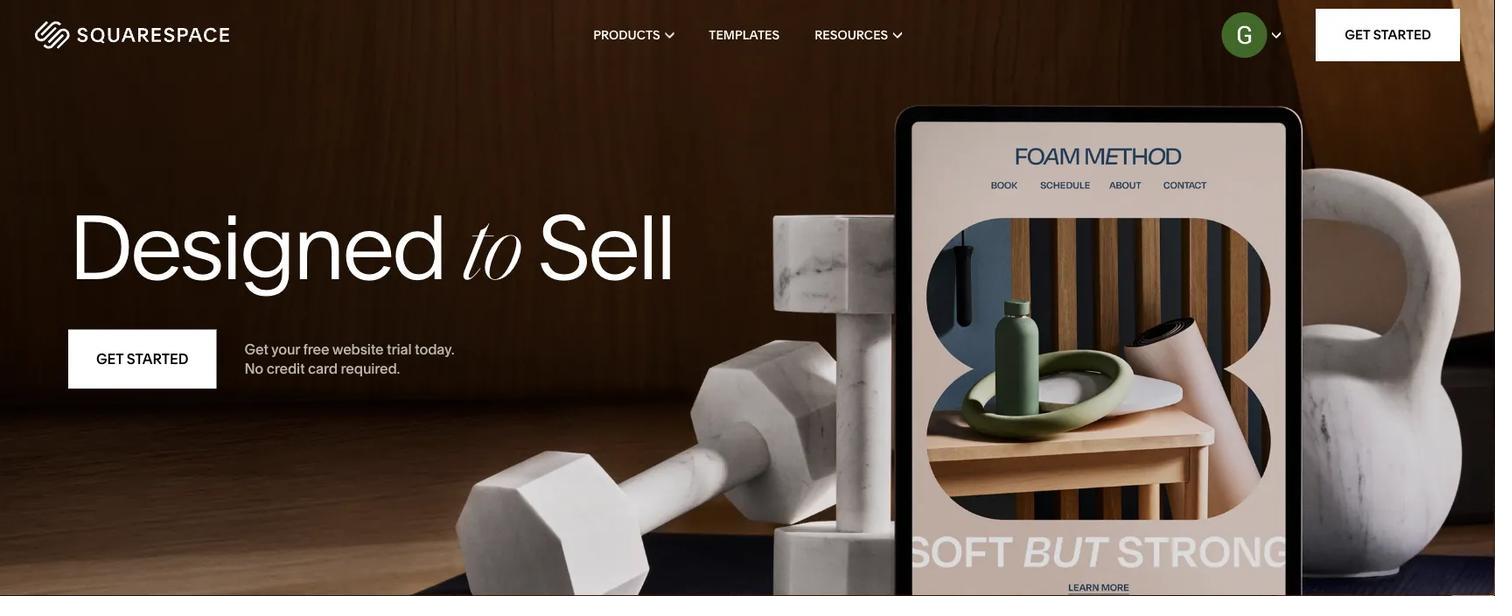 Task type: locate. For each thing, give the bounding box(es) containing it.
get started
[[1345, 27, 1432, 43], [96, 351, 189, 368]]

your
[[271, 340, 300, 357]]

started
[[1374, 27, 1432, 43], [127, 351, 189, 368]]

to
[[463, 212, 519, 301]]

0 horizontal spatial get started
[[96, 351, 189, 368]]

credit
[[267, 360, 305, 377]]

1 vertical spatial started
[[127, 351, 189, 368]]

1 horizontal spatial get
[[245, 340, 268, 357]]

website
[[332, 340, 384, 357]]

0 horizontal spatial started
[[127, 351, 189, 368]]

0 vertical spatial get started link
[[1317, 9, 1461, 61]]

no
[[245, 360, 264, 377]]

2 horizontal spatial get
[[1345, 27, 1371, 43]]

0 vertical spatial get started
[[1345, 27, 1432, 43]]

1 horizontal spatial get started
[[1345, 27, 1432, 43]]

get started link
[[1317, 9, 1461, 61], [68, 330, 217, 389]]

0 horizontal spatial get started link
[[68, 330, 217, 389]]

1 horizontal spatial started
[[1374, 27, 1432, 43]]

get
[[1345, 27, 1371, 43], [245, 340, 268, 357], [96, 351, 123, 368]]

1 horizontal spatial get started link
[[1317, 9, 1461, 61]]

templates
[[709, 28, 780, 42]]

1 vertical spatial get started
[[96, 351, 189, 368]]

0 vertical spatial started
[[1374, 27, 1432, 43]]

trial
[[387, 340, 412, 357]]



Task type: vqa. For each thing, say whether or not it's contained in the screenshot.
Decor
no



Task type: describe. For each thing, give the bounding box(es) containing it.
required.
[[341, 360, 400, 377]]

get your free website trial today. no credit card required.
[[245, 340, 455, 377]]

templates link
[[709, 0, 780, 70]]

started for bottommost get started link
[[127, 351, 189, 368]]

designed to sell
[[68, 193, 674, 302]]

resources
[[815, 28, 889, 42]]

products
[[594, 28, 661, 42]]

products button
[[594, 0, 674, 70]]

card
[[308, 360, 338, 377]]

squarespace logo image
[[35, 21, 229, 49]]

get inside get your free website trial today. no credit card required.
[[245, 340, 268, 357]]

0 horizontal spatial get
[[96, 351, 123, 368]]

started for right get started link
[[1374, 27, 1432, 43]]

sell
[[537, 193, 674, 302]]

today.
[[415, 340, 455, 357]]

designed
[[68, 193, 445, 302]]

1 vertical spatial get started link
[[68, 330, 217, 389]]

free
[[303, 340, 329, 357]]

resources button
[[815, 0, 902, 70]]

squarespace logo link
[[35, 21, 320, 49]]



